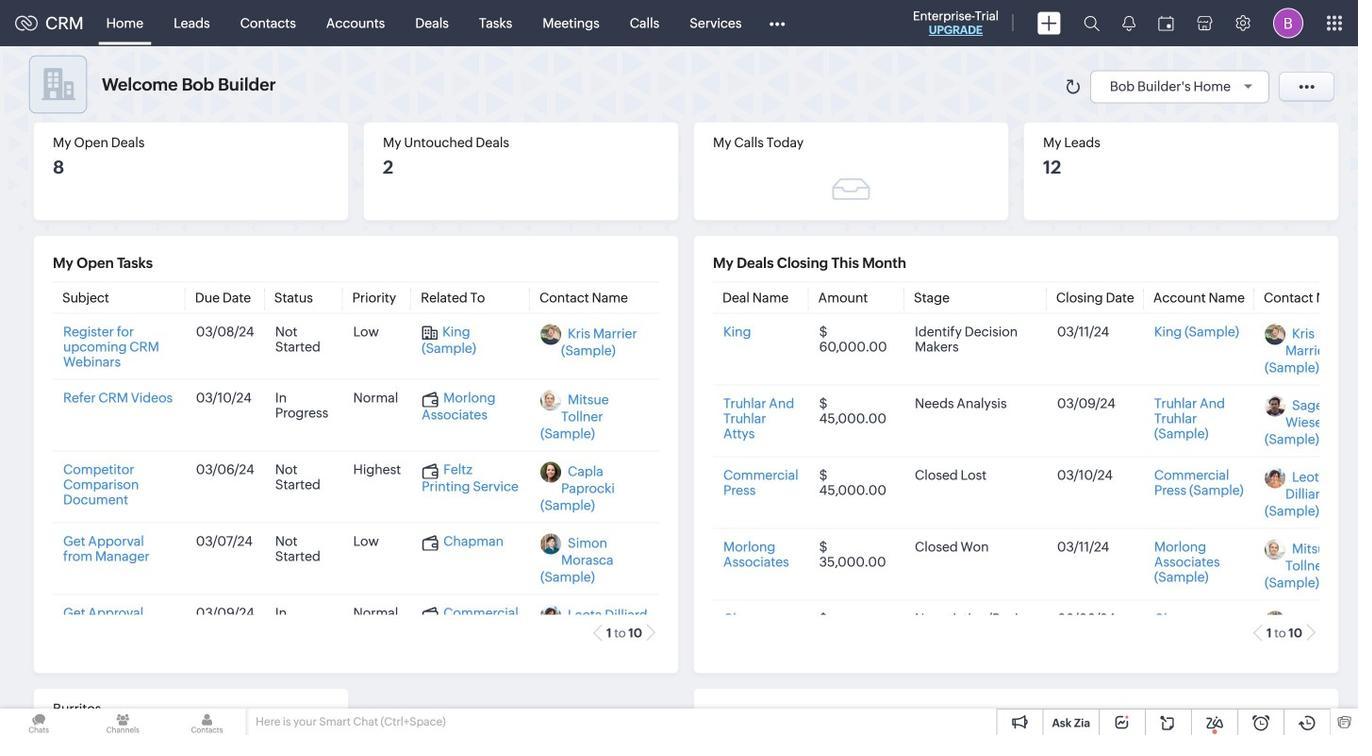 Task type: describe. For each thing, give the bounding box(es) containing it.
signals image
[[1123, 15, 1136, 31]]

create menu element
[[1027, 0, 1073, 46]]

create menu image
[[1038, 12, 1062, 34]]

contacts image
[[168, 709, 246, 735]]

logo image
[[15, 16, 38, 31]]

channels image
[[84, 709, 162, 735]]



Task type: locate. For each thing, give the bounding box(es) containing it.
chats image
[[0, 709, 78, 735]]

Other Modules field
[[757, 8, 798, 38]]

search image
[[1084, 15, 1100, 31]]

calendar image
[[1159, 16, 1175, 31]]

signals element
[[1112, 0, 1147, 46]]

profile element
[[1262, 0, 1315, 46]]

search element
[[1073, 0, 1112, 46]]

profile image
[[1274, 8, 1304, 38]]



Task type: vqa. For each thing, say whether or not it's contained in the screenshot.
Search image
yes



